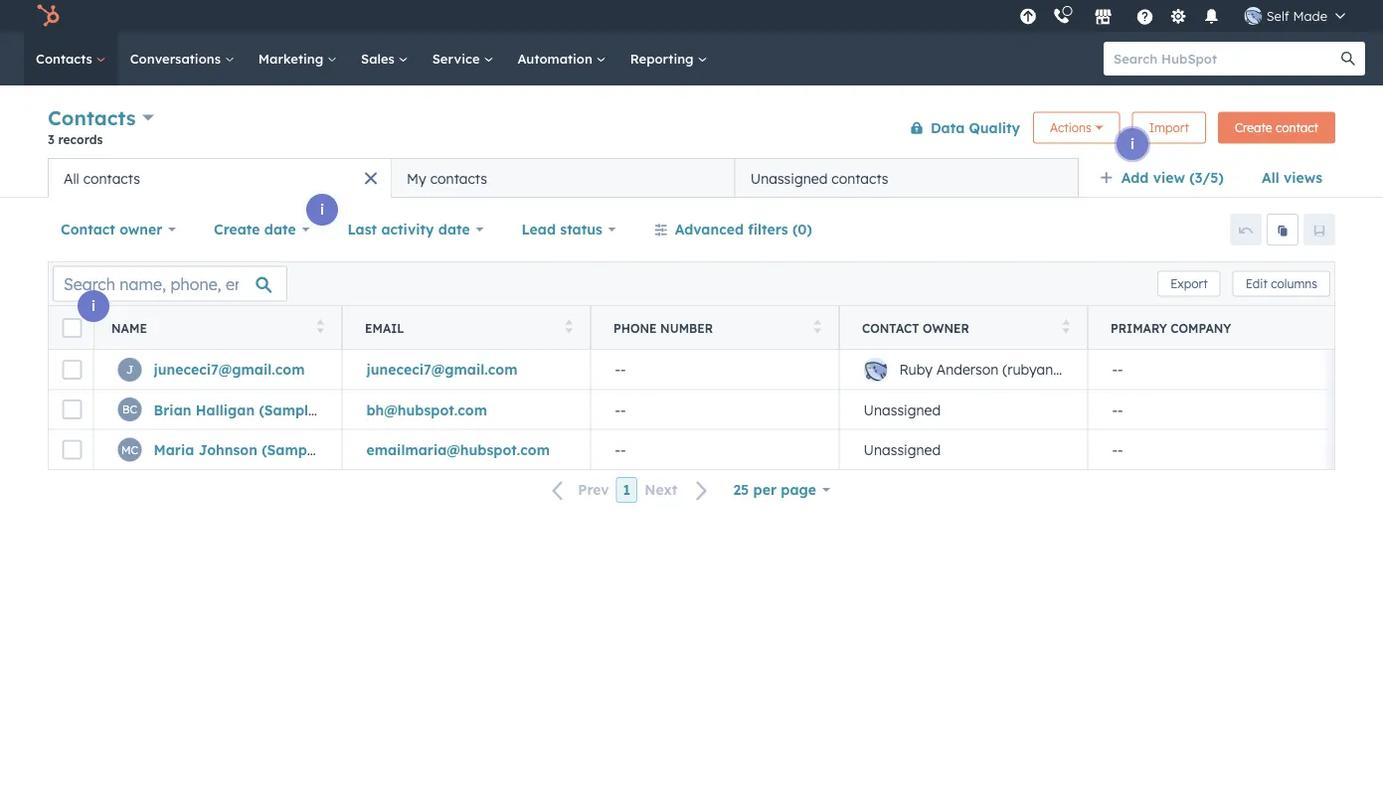 Task type: locate. For each thing, give the bounding box(es) containing it.
brian
[[154, 401, 191, 419]]

contacts
[[36, 50, 96, 67], [48, 105, 136, 130]]

0 vertical spatial contact)
[[321, 401, 381, 419]]

press to sort. image for number
[[814, 320, 822, 334]]

status
[[560, 221, 603, 238]]

import button
[[1133, 112, 1207, 144]]

contacts down hubspot link
[[36, 50, 96, 67]]

0 vertical spatial contact owner
[[61, 221, 162, 238]]

1 junececi7@gmail.com link from the left
[[154, 361, 305, 379]]

2 vertical spatial unassigned
[[864, 441, 941, 459]]

0 horizontal spatial create
[[214, 221, 260, 238]]

-- button for junececi7@gmail.com
[[591, 350, 840, 390]]

self made menu
[[1015, 0, 1360, 32]]

junececi7@gmail.com link up bh@hubspot.com link
[[367, 361, 518, 379]]

0 horizontal spatial i button
[[78, 291, 109, 322]]

create inside button
[[1236, 120, 1273, 135]]

0 vertical spatial (sample
[[259, 401, 317, 419]]

contact
[[1276, 120, 1319, 135]]

owner
[[120, 221, 162, 238], [923, 321, 970, 336]]

contact owner
[[61, 221, 162, 238], [863, 321, 970, 336]]

all inside button
[[64, 170, 79, 187]]

all
[[1262, 169, 1280, 187], [64, 170, 79, 187]]

contacts up records at the top of the page
[[48, 105, 136, 130]]

1 horizontal spatial press to sort. image
[[1063, 320, 1071, 334]]

1 vertical spatial contact)
[[324, 441, 384, 459]]

2 press to sort. element from the left
[[566, 320, 573, 337]]

prev
[[578, 482, 609, 499]]

all contacts
[[64, 170, 140, 187]]

junececi7@gmail.com
[[154, 361, 305, 379], [367, 361, 518, 379]]

2 contacts from the left
[[431, 170, 488, 187]]

emailmaria@hubspot.com
[[367, 441, 550, 459]]

owner up the search name, phone, email addresses, or company search box
[[120, 221, 162, 238]]

date right activity
[[439, 221, 470, 238]]

contact) for bh@hubspot.com
[[321, 401, 381, 419]]

halligan
[[196, 401, 255, 419]]

2 vertical spatial i
[[91, 297, 96, 315]]

ruby anderson (rubyanndersson@gmail.com) button
[[840, 350, 1200, 390]]

brian halligan (sample contact)
[[154, 401, 381, 419]]

0 horizontal spatial all
[[64, 170, 79, 187]]

i button left name
[[78, 291, 109, 322]]

create down all contacts button
[[214, 221, 260, 238]]

next button
[[638, 478, 721, 504]]

all views link
[[1250, 158, 1336, 198]]

contacts button
[[48, 103, 154, 132]]

1 horizontal spatial press to sort. image
[[566, 320, 573, 334]]

press to sort. image
[[317, 320, 324, 334], [566, 320, 573, 334]]

owner up anderson
[[923, 321, 970, 336]]

2 horizontal spatial i button
[[1117, 128, 1149, 160]]

edit
[[1246, 277, 1268, 292]]

my contacts
[[407, 170, 488, 187]]

self made button
[[1233, 0, 1358, 32]]

1 contacts from the left
[[83, 170, 140, 187]]

2 date from the left
[[439, 221, 470, 238]]

1 vertical spatial owner
[[923, 321, 970, 336]]

search button
[[1332, 42, 1366, 76]]

made
[[1294, 7, 1328, 24]]

contacts
[[83, 170, 140, 187], [431, 170, 488, 187], [832, 170, 889, 187]]

notifications image
[[1204, 9, 1221, 27]]

3 press to sort. element from the left
[[814, 320, 822, 337]]

contact owner inside popup button
[[61, 221, 162, 238]]

bh@hubspot.com link
[[367, 401, 487, 419]]

0 vertical spatial unassigned
[[751, 170, 828, 187]]

(sample
[[259, 401, 317, 419], [262, 441, 319, 459]]

contact) down bh@hubspot.com link
[[324, 441, 384, 459]]

3 contacts from the left
[[832, 170, 889, 187]]

advanced
[[675, 221, 744, 238]]

help image
[[1137, 9, 1155, 27]]

1 vertical spatial contact owner
[[863, 321, 970, 336]]

settings image
[[1170, 8, 1188, 26]]

2 all from the left
[[64, 170, 79, 187]]

ruby anderson (rubyanndersson@gmail.com)
[[900, 361, 1200, 379]]

1 vertical spatial i
[[320, 201, 324, 218]]

1 vertical spatial (sample
[[262, 441, 319, 459]]

i button up add
[[1117, 128, 1149, 160]]

contacts banner
[[48, 102, 1336, 158]]

add view (3/5)
[[1122, 169, 1225, 187]]

export
[[1171, 277, 1209, 292]]

1 horizontal spatial contact owner
[[863, 321, 970, 336]]

2 unassigned button from the top
[[840, 430, 1088, 470]]

self
[[1267, 7, 1290, 24]]

bh@hubspot.com
[[367, 401, 487, 419]]

0 vertical spatial owner
[[120, 221, 162, 238]]

2 horizontal spatial contacts
[[832, 170, 889, 187]]

owner inside popup button
[[120, 221, 162, 238]]

contact owner up ruby
[[863, 321, 970, 336]]

contact owner down "all contacts"
[[61, 221, 162, 238]]

1 vertical spatial unassigned
[[864, 401, 941, 419]]

date
[[264, 221, 296, 238], [439, 221, 470, 238]]

junececi7@gmail.com up bh@hubspot.com link
[[367, 361, 518, 379]]

i
[[1131, 135, 1135, 153], [320, 201, 324, 218], [91, 297, 96, 315]]

lead
[[522, 221, 556, 238]]

unassigned button for bh@hubspot.com
[[840, 390, 1088, 430]]

junececi7@gmail.com link up halligan
[[154, 361, 305, 379]]

create left contact
[[1236, 120, 1273, 135]]

0 horizontal spatial contact
[[61, 221, 115, 238]]

unassigned button
[[840, 390, 1088, 430], [840, 430, 1088, 470]]

1 horizontal spatial create
[[1236, 120, 1273, 135]]

ruby
[[900, 361, 933, 379]]

unassigned
[[751, 170, 828, 187], [864, 401, 941, 419], [864, 441, 941, 459]]

press to sort. element for contact owner
[[1063, 320, 1071, 337]]

0 horizontal spatial owner
[[120, 221, 162, 238]]

add view (3/5) button
[[1087, 158, 1250, 198]]

contact down "all contacts"
[[61, 221, 115, 238]]

contact)
[[321, 401, 381, 419], [324, 441, 384, 459]]

press to sort. image
[[814, 320, 822, 334], [1063, 320, 1071, 334]]

create contact button
[[1219, 112, 1336, 144]]

actions
[[1051, 120, 1092, 135]]

1 press to sort. image from the left
[[317, 320, 324, 334]]

1 vertical spatial contacts
[[48, 105, 136, 130]]

2 press to sort. image from the left
[[1063, 320, 1071, 334]]

create for create contact
[[1236, 120, 1273, 135]]

1 horizontal spatial date
[[439, 221, 470, 238]]

0 horizontal spatial contact owner
[[61, 221, 162, 238]]

1 -- button from the top
[[591, 350, 840, 390]]

1 horizontal spatial all
[[1262, 169, 1280, 187]]

junececi7@gmail.com link inside button
[[367, 361, 518, 379]]

1 horizontal spatial junececi7@gmail.com
[[367, 361, 518, 379]]

press to sort. element for phone number
[[814, 320, 822, 337]]

views
[[1284, 169, 1323, 187]]

primary company column header
[[1088, 306, 1338, 350]]

press to sort. element
[[317, 320, 324, 337], [566, 320, 573, 337], [814, 320, 822, 337], [1063, 320, 1071, 337]]

1 vertical spatial i button
[[306, 194, 338, 226]]

4 press to sort. element from the left
[[1063, 320, 1071, 337]]

0 horizontal spatial junececi7@gmail.com link
[[154, 361, 305, 379]]

marketplaces image
[[1095, 9, 1113, 27]]

phone number
[[614, 321, 714, 336]]

email
[[365, 321, 405, 336]]

1 horizontal spatial junececi7@gmail.com link
[[367, 361, 518, 379]]

0 vertical spatial contact
[[61, 221, 115, 238]]

marketplaces button
[[1083, 0, 1125, 32]]

data quality button
[[897, 108, 1022, 148]]

-
[[615, 361, 621, 379], [621, 361, 626, 379], [1113, 361, 1118, 379], [1118, 361, 1124, 379], [615, 401, 621, 419], [621, 401, 626, 419], [1113, 401, 1118, 419], [1118, 401, 1124, 419], [615, 441, 621, 459], [621, 441, 626, 459], [1113, 441, 1118, 459], [1118, 441, 1124, 459]]

page
[[781, 482, 817, 499]]

2 press to sort. image from the left
[[566, 320, 573, 334]]

0 horizontal spatial junececi7@gmail.com
[[154, 361, 305, 379]]

date down all contacts button
[[264, 221, 296, 238]]

1 vertical spatial create
[[214, 221, 260, 238]]

0 vertical spatial create
[[1236, 120, 1273, 135]]

all left views
[[1262, 169, 1280, 187]]

data
[[931, 119, 965, 136]]

hubspot image
[[36, 4, 60, 28]]

0 horizontal spatial press to sort. image
[[814, 320, 822, 334]]

i button
[[1117, 128, 1149, 160], [306, 194, 338, 226], [78, 291, 109, 322]]

all down 3 records
[[64, 170, 79, 187]]

(sample down 'brian halligan (sample contact)' link
[[262, 441, 319, 459]]

0 horizontal spatial press to sort. image
[[317, 320, 324, 334]]

0 horizontal spatial contacts
[[83, 170, 140, 187]]

contact) down email
[[321, 401, 381, 419]]

view
[[1154, 169, 1186, 187]]

(sample up maria johnson (sample contact)
[[259, 401, 317, 419]]

press to sort. image left email
[[317, 320, 324, 334]]

2 junececi7@gmail.com link from the left
[[367, 361, 518, 379]]

25 per page
[[734, 482, 817, 499]]

-- button
[[591, 350, 840, 390], [591, 390, 840, 430], [591, 430, 840, 470]]

1 unassigned button from the top
[[840, 390, 1088, 430]]

0 vertical spatial contacts
[[36, 50, 96, 67]]

upgrade image
[[1020, 8, 1038, 26]]

0 vertical spatial i
[[1131, 135, 1135, 153]]

1 horizontal spatial owner
[[923, 321, 970, 336]]

junececi7@gmail.com link
[[154, 361, 305, 379], [367, 361, 518, 379]]

last
[[348, 221, 377, 238]]

press to sort. image left "phone"
[[566, 320, 573, 334]]

unassigned for emailmaria@hubspot.com
[[864, 441, 941, 459]]

conversations
[[130, 50, 225, 67]]

1 press to sort. image from the left
[[814, 320, 822, 334]]

activity
[[381, 221, 434, 238]]

1 vertical spatial contact
[[863, 321, 920, 336]]

contact up ruby
[[863, 321, 920, 336]]

junececi7@gmail.com up halligan
[[154, 361, 305, 379]]

2 -- button from the top
[[591, 390, 840, 430]]

1 all from the left
[[1262, 169, 1280, 187]]

junececi7@gmail.com inside button
[[367, 361, 518, 379]]

i button left last
[[306, 194, 338, 226]]

2 junececi7@gmail.com from the left
[[367, 361, 518, 379]]

junececi7@gmail.com button
[[342, 350, 591, 390]]

0 horizontal spatial date
[[264, 221, 296, 238]]

3 -- button from the top
[[591, 430, 840, 470]]

add
[[1122, 169, 1150, 187]]

create inside popup button
[[214, 221, 260, 238]]

1 horizontal spatial contacts
[[431, 170, 488, 187]]



Task type: describe. For each thing, give the bounding box(es) containing it.
bh@hubspot.com button
[[342, 390, 591, 430]]

1 date from the left
[[264, 221, 296, 238]]

next
[[645, 482, 678, 499]]

quality
[[970, 119, 1021, 136]]

search image
[[1342, 52, 1356, 66]]

all views
[[1262, 169, 1323, 187]]

marketing link
[[247, 32, 349, 86]]

create date button
[[201, 210, 323, 250]]

primary company
[[1111, 321, 1232, 336]]

emailmaria@hubspot.com link
[[367, 441, 550, 459]]

maria johnson (sample contact) link
[[154, 441, 384, 459]]

prev button
[[540, 478, 616, 504]]

automation
[[518, 50, 597, 67]]

maria
[[154, 441, 194, 459]]

(0)
[[793, 221, 813, 238]]

lead status button
[[509, 210, 629, 250]]

unassigned contacts button
[[735, 158, 1079, 198]]

automation link
[[506, 32, 619, 86]]

advanced filters (0) button
[[641, 210, 826, 250]]

calling icon button
[[1045, 3, 1079, 29]]

contacts for unassigned contacts
[[832, 170, 889, 187]]

contact) for emailmaria@hubspot.com
[[324, 441, 384, 459]]

contact inside popup button
[[61, 221, 115, 238]]

number
[[661, 321, 714, 336]]

all contacts button
[[48, 158, 392, 198]]

export button
[[1158, 271, 1221, 297]]

Search HubSpot search field
[[1104, 42, 1348, 76]]

marketing
[[258, 50, 327, 67]]

maria johnson (sample contact)
[[154, 441, 384, 459]]

(rubyanndersson@gmail.com)
[[1003, 361, 1200, 379]]

0 vertical spatial i button
[[1117, 128, 1149, 160]]

25
[[734, 482, 749, 499]]

unassigned inside button
[[751, 170, 828, 187]]

contacts inside popup button
[[48, 105, 136, 130]]

1 horizontal spatial contact
[[863, 321, 920, 336]]

notifications button
[[1196, 0, 1229, 32]]

-- button for emailmaria@hubspot.com
[[591, 430, 840, 470]]

25 per page button
[[721, 471, 843, 510]]

create for create date
[[214, 221, 260, 238]]

sales link
[[349, 32, 421, 86]]

hubspot link
[[24, 4, 75, 28]]

advanced filters (0)
[[675, 221, 813, 238]]

actions button
[[1034, 112, 1121, 144]]

1 button
[[616, 478, 638, 503]]

1 horizontal spatial i
[[320, 201, 324, 218]]

pagination navigation
[[540, 477, 721, 504]]

settings link
[[1167, 5, 1192, 26]]

edit columns button
[[1233, 271, 1331, 297]]

brian halligan (sample contact) link
[[154, 401, 381, 419]]

-- button for bh@hubspot.com
[[591, 390, 840, 430]]

contacts for my contacts
[[431, 170, 488, 187]]

import
[[1150, 120, 1190, 135]]

press to sort. image for owner
[[1063, 320, 1071, 334]]

1 press to sort. element from the left
[[317, 320, 324, 337]]

2 horizontal spatial i
[[1131, 135, 1135, 153]]

columns
[[1272, 277, 1318, 292]]

(sample for johnson
[[262, 441, 319, 459]]

upgrade link
[[1017, 5, 1041, 26]]

last activity date button
[[335, 210, 497, 250]]

unassigned button for emailmaria@hubspot.com
[[840, 430, 1088, 470]]

2 vertical spatial i button
[[78, 291, 109, 322]]

all for all contacts
[[64, 170, 79, 187]]

sales
[[361, 50, 399, 67]]

contact owner button
[[48, 210, 189, 250]]

reporting
[[631, 50, 698, 67]]

lead status
[[522, 221, 603, 238]]

self made
[[1267, 7, 1328, 24]]

edit columns
[[1246, 277, 1318, 292]]

1 junececi7@gmail.com from the left
[[154, 361, 305, 379]]

(3/5)
[[1190, 169, 1225, 187]]

company
[[1171, 321, 1232, 336]]

anderson
[[937, 361, 999, 379]]

1 horizontal spatial i button
[[306, 194, 338, 226]]

(sample for halligan
[[259, 401, 317, 419]]

3 records
[[48, 132, 103, 147]]

johnson
[[199, 441, 258, 459]]

filters
[[748, 221, 789, 238]]

create contact
[[1236, 120, 1319, 135]]

my
[[407, 170, 427, 187]]

phone
[[614, 321, 657, 336]]

create date
[[214, 221, 296, 238]]

Search name, phone, email addresses, or company search field
[[53, 266, 288, 302]]

primary
[[1111, 321, 1168, 336]]

3
[[48, 132, 55, 147]]

press to sort. element for email
[[566, 320, 573, 337]]

name
[[111, 321, 147, 336]]

unassigned for bh@hubspot.com
[[864, 401, 941, 419]]

service link
[[421, 32, 506, 86]]

0 horizontal spatial i
[[91, 297, 96, 315]]

service
[[432, 50, 484, 67]]

conversations link
[[118, 32, 247, 86]]

ruby anderson image
[[1245, 7, 1263, 25]]

emailmaria@hubspot.com button
[[342, 430, 591, 470]]

per
[[754, 482, 777, 499]]

contacts link
[[24, 32, 118, 86]]

help button
[[1129, 0, 1163, 32]]

last activity date
[[348, 221, 470, 238]]

all for all views
[[1262, 169, 1280, 187]]

unassigned contacts
[[751, 170, 889, 187]]

data quality
[[931, 119, 1021, 136]]

contacts for all contacts
[[83, 170, 140, 187]]

calling icon image
[[1053, 8, 1071, 26]]



Task type: vqa. For each thing, say whether or not it's contained in the screenshot.
Ruby Anderson Icon
yes



